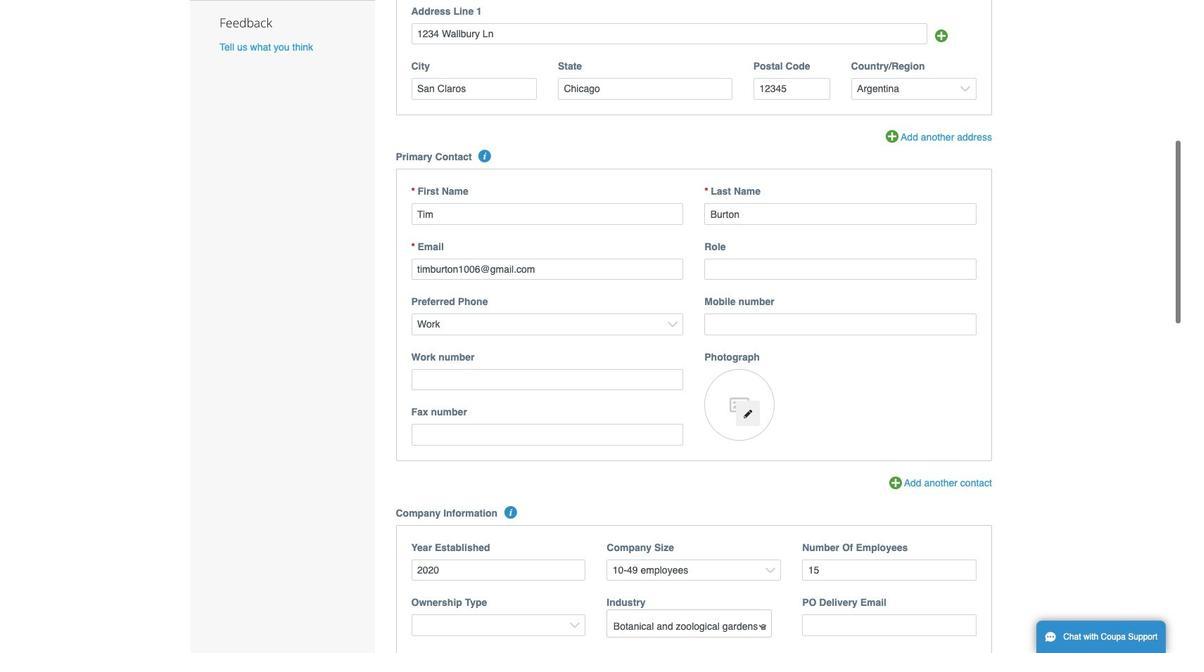 Task type: vqa. For each thing, say whether or not it's contained in the screenshot.
"alert"
no



Task type: describe. For each thing, give the bounding box(es) containing it.
Select an Option text field
[[608, 616, 771, 637]]

1 horizontal spatial additional information image
[[504, 507, 517, 519]]

add image
[[935, 30, 948, 42]]

0 horizontal spatial additional information image
[[479, 150, 491, 163]]



Task type: locate. For each thing, give the bounding box(es) containing it.
photograph image
[[705, 369, 775, 441]]

1 vertical spatial additional information image
[[504, 507, 517, 519]]

additional information image
[[479, 150, 491, 163], [504, 507, 517, 519]]

None text field
[[411, 78, 537, 100], [558, 78, 732, 100], [705, 204, 977, 225], [411, 259, 684, 280], [705, 259, 977, 280], [411, 369, 684, 391], [411, 425, 684, 446], [411, 78, 537, 100], [558, 78, 732, 100], [705, 204, 977, 225], [411, 259, 684, 280], [705, 259, 977, 280], [411, 369, 684, 391], [411, 425, 684, 446]]

0 vertical spatial additional information image
[[479, 150, 491, 163]]

None text field
[[411, 23, 928, 44], [754, 78, 830, 100], [411, 204, 684, 225], [705, 314, 977, 336], [411, 560, 586, 582], [802, 560, 977, 582], [802, 615, 977, 637], [411, 23, 928, 44], [754, 78, 830, 100], [411, 204, 684, 225], [705, 314, 977, 336], [411, 560, 586, 582], [802, 560, 977, 582], [802, 615, 977, 637]]

change image image
[[743, 409, 753, 419]]



